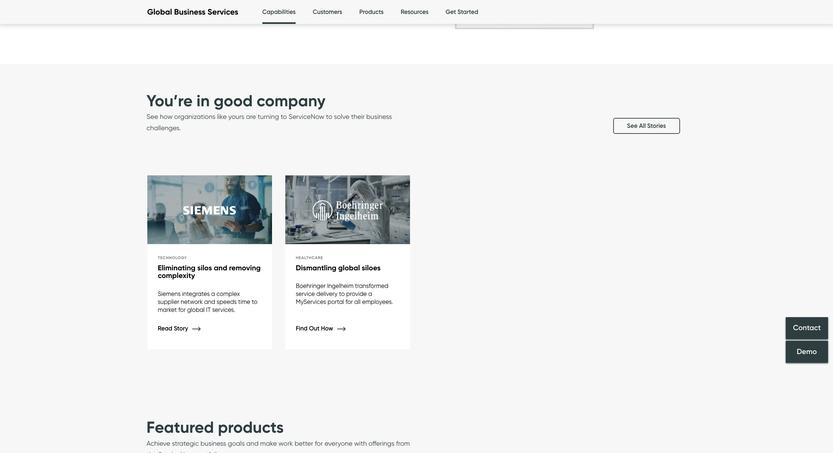 Task type: locate. For each thing, give the bounding box(es) containing it.
1 horizontal spatial a
[[368, 291, 372, 298]]

integrates
[[182, 291, 210, 298]]

challenges.
[[147, 124, 181, 132]]

demo link
[[786, 341, 828, 363]]

it
[[206, 307, 211, 314]]

servicenow down company
[[289, 113, 324, 121]]

for right better in the left bottom of the page
[[315, 440, 323, 448]]

0 vertical spatial servicenow
[[289, 113, 324, 121]]

servicenow down strategic
[[158, 451, 194, 454]]

business up portfolio.
[[201, 440, 226, 448]]

0 horizontal spatial business
[[201, 440, 226, 448]]

0 vertical spatial see
[[147, 113, 158, 121]]

siloes
[[362, 264, 381, 273]]

time
[[238, 299, 250, 306]]

a left complex
[[211, 291, 215, 298]]

and inside siemens integrates a complex supplier network and speeds time to market for global it services.
[[204, 299, 215, 306]]

from
[[396, 440, 410, 448]]

and right silos
[[214, 264, 227, 273]]

for down network
[[178, 307, 186, 314]]

goals
[[228, 440, 245, 448]]

a down transformed
[[368, 291, 372, 298]]

capabilities
[[262, 8, 296, 16]]

servicenow
[[289, 113, 324, 121], [158, 451, 194, 454]]

0 vertical spatial business
[[366, 113, 392, 121]]

servicenow inside featured products achieve strategic business goals and make work better for everyone with offerings from the servicenow portfolio.
[[158, 451, 194, 454]]

global
[[338, 264, 360, 273], [187, 307, 205, 314]]

for for ingelheim
[[346, 299, 353, 306]]

good
[[214, 91, 253, 111]]

and up it
[[204, 299, 215, 306]]

see left how
[[147, 113, 158, 121]]

speeds
[[217, 299, 237, 306]]

services
[[208, 7, 238, 17]]

global down network
[[187, 307, 205, 314]]

1 vertical spatial servicenow
[[158, 451, 194, 454]]

to left solve at top left
[[326, 113, 332, 121]]

global up the ingelheim
[[338, 264, 360, 273]]

the
[[147, 451, 157, 454]]

provide
[[346, 291, 367, 298]]

0 horizontal spatial a
[[211, 291, 215, 298]]

eliminating
[[158, 264, 196, 273]]

1 vertical spatial global
[[187, 307, 205, 314]]

see all stories
[[627, 122, 666, 130]]

global inside siemens integrates a complex supplier network and speeds time to market for global it services.
[[187, 307, 205, 314]]

and inside featured products achieve strategic business goals and make work better for everyone with offerings from the servicenow portfolio.
[[246, 440, 259, 448]]

2 horizontal spatial for
[[346, 299, 353, 306]]

demo
[[797, 348, 817, 357]]

get
[[446, 8, 456, 16]]

business
[[174, 7, 206, 17]]

a
[[211, 291, 215, 298], [368, 291, 372, 298]]

their
[[351, 113, 365, 121]]

1 horizontal spatial servicenow
[[289, 113, 324, 121]]

1 horizontal spatial global
[[338, 264, 360, 273]]

contact
[[793, 324, 821, 333]]

capabilities link
[[262, 0, 296, 26]]

strategic
[[172, 440, 199, 448]]

to right time at the bottom of page
[[252, 299, 257, 306]]

1 horizontal spatial for
[[315, 440, 323, 448]]

removing
[[229, 264, 261, 273]]

global business services
[[147, 7, 238, 17]]

siemens integrates a complex supplier network and speeds time to market for global it services.
[[158, 291, 257, 314]]

see all stories link
[[613, 118, 680, 134]]

a inside boehringer ingelheim transformed service delivery to provide a myservices portal for all employees.
[[368, 291, 372, 298]]

see left all
[[627, 122, 638, 130]]

business right their
[[366, 113, 392, 121]]

to inside boehringer ingelheim transformed service delivery to provide a myservices portal for all employees.
[[339, 291, 345, 298]]

2 vertical spatial for
[[315, 440, 323, 448]]

network
[[181, 299, 203, 306]]

to down the ingelheim
[[339, 291, 345, 298]]

out
[[309, 325, 320, 332]]

customers link
[[313, 0, 342, 24]]

and for integrates
[[204, 299, 215, 306]]

make
[[260, 440, 277, 448]]

0 horizontal spatial servicenow
[[158, 451, 194, 454]]

business
[[366, 113, 392, 121], [201, 440, 226, 448]]

organizations
[[174, 113, 215, 121]]

1 horizontal spatial see
[[627, 122, 638, 130]]

see
[[147, 113, 158, 121], [627, 122, 638, 130]]

0 horizontal spatial see
[[147, 113, 158, 121]]

for inside boehringer ingelheim transformed service delivery to provide a myservices portal for all employees.
[[346, 299, 353, 306]]

2 vertical spatial and
[[246, 440, 259, 448]]

for left the all
[[346, 299, 353, 306]]

portal
[[328, 299, 344, 306]]

and left make
[[246, 440, 259, 448]]

services.
[[212, 307, 235, 314]]

0 vertical spatial and
[[214, 264, 227, 273]]

stories
[[647, 122, 666, 130]]

delivery
[[316, 291, 338, 298]]

offerings
[[369, 440, 395, 448]]

for for products
[[315, 440, 323, 448]]

work
[[279, 440, 293, 448]]

to inside siemens integrates a complex supplier network and speeds time to market for global it services.
[[252, 299, 257, 306]]

get started
[[446, 8, 478, 16]]

boehringer ingelheim rethinks its support services image
[[285, 176, 410, 246]]

for
[[346, 299, 353, 306], [178, 307, 186, 314], [315, 440, 323, 448]]

0 horizontal spatial for
[[178, 307, 186, 314]]

1 vertical spatial business
[[201, 440, 226, 448]]

resources link
[[401, 0, 429, 24]]

and
[[214, 264, 227, 273], [204, 299, 215, 306], [246, 440, 259, 448]]

for inside siemens integrates a complex supplier network and speeds time to market for global it services.
[[178, 307, 186, 314]]

with
[[354, 440, 367, 448]]

in
[[197, 91, 210, 111]]

to
[[281, 113, 287, 121], [326, 113, 332, 121], [339, 291, 345, 298], [252, 299, 257, 306]]

1 vertical spatial for
[[178, 307, 186, 314]]

1 vertical spatial and
[[204, 299, 215, 306]]

like
[[217, 113, 227, 121]]

1 horizontal spatial business
[[366, 113, 392, 121]]

contact link
[[786, 318, 828, 340]]

for inside featured products achieve strategic business goals and make work better for everyone with offerings from the servicenow portfolio.
[[315, 440, 323, 448]]

get started link
[[446, 0, 478, 24]]

0 vertical spatial for
[[346, 299, 353, 306]]

you're
[[147, 91, 193, 111]]

find
[[296, 325, 308, 332]]

0 horizontal spatial global
[[187, 307, 205, 314]]

how
[[160, 113, 173, 121]]

service
[[296, 291, 315, 298]]



Task type: vqa. For each thing, say whether or not it's contained in the screenshot.
Siemens reaches business goals for automation 'image'
yes



Task type: describe. For each thing, give the bounding box(es) containing it.
dismantling
[[296, 264, 336, 273]]

all
[[639, 122, 646, 130]]

myservices
[[296, 299, 326, 306]]

turning
[[258, 113, 279, 121]]

and inside eliminating silos and removing complexity
[[214, 264, 227, 273]]

better
[[295, 440, 313, 448]]

portfolio.
[[196, 451, 222, 454]]

a inside siemens integrates a complex supplier network and speeds time to market for global it services.
[[211, 291, 215, 298]]

supplier
[[158, 299, 179, 306]]

products
[[218, 418, 284, 438]]

business inside featured products achieve strategic business goals and make work better for everyone with offerings from the servicenow portfolio.
[[201, 440, 226, 448]]

how
[[321, 325, 333, 332]]

featured
[[147, 418, 214, 438]]

are
[[246, 113, 256, 121]]

market
[[158, 307, 177, 314]]

featured products achieve strategic business goals and make work better for everyone with offerings from the servicenow portfolio.
[[147, 418, 410, 454]]

business inside you're in good company see how organizations like yours are turning to servicenow to solve their business challenges.
[[366, 113, 392, 121]]

boehringer
[[296, 283, 326, 290]]

everyone
[[325, 440, 353, 448]]

achieve
[[147, 440, 170, 448]]

solve
[[334, 113, 350, 121]]

you're in good company see how organizations like yours are turning to servicenow to solve their business challenges.
[[147, 91, 392, 132]]

to right "turning"
[[281, 113, 287, 121]]

boehringer ingelheim transformed service delivery to provide a myservices portal for all employees.
[[296, 283, 393, 306]]

easy-to-use tools for creating robust experiences image
[[443, 0, 693, 64]]

read
[[158, 325, 172, 332]]

products link
[[359, 0, 384, 24]]

dismantling global siloes
[[296, 264, 381, 273]]

company
[[257, 91, 326, 111]]

eliminating silos and removing complexity
[[158, 264, 261, 280]]

siemens reaches business goals for automation image
[[147, 176, 272, 246]]

started
[[458, 8, 478, 16]]

resources
[[401, 8, 429, 16]]

see inside you're in good company see how organizations like yours are turning to servicenow to solve their business challenges.
[[147, 113, 158, 121]]

siemens
[[158, 291, 181, 298]]

all
[[354, 299, 361, 306]]

complex
[[217, 291, 240, 298]]

ingelheim
[[327, 283, 354, 290]]

silos
[[197, 264, 212, 273]]

read story link
[[158, 325, 211, 332]]

and for products
[[246, 440, 259, 448]]

employees.
[[362, 299, 393, 306]]

0 vertical spatial global
[[338, 264, 360, 273]]

servicenow inside you're in good company see how organizations like yours are turning to servicenow to solve their business challenges.
[[289, 113, 324, 121]]

complexity
[[158, 271, 195, 280]]

products
[[359, 8, 384, 16]]

global
[[147, 7, 172, 17]]

story
[[174, 325, 188, 332]]

find out how
[[296, 325, 335, 332]]

find out how link
[[296, 325, 356, 332]]

1 vertical spatial see
[[627, 122, 638, 130]]

yours
[[228, 113, 244, 121]]

transformed
[[355, 283, 388, 290]]

read story
[[158, 325, 190, 332]]

customers
[[313, 8, 342, 16]]



